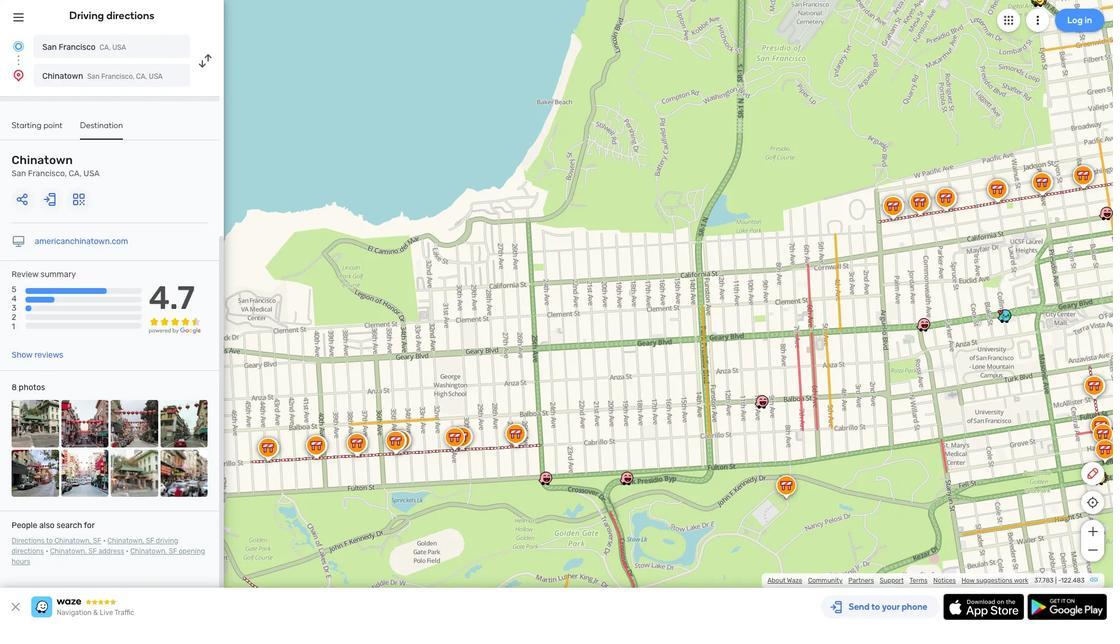 Task type: vqa. For each thing, say whether or not it's contained in the screenshot.
the top PM
no



Task type: locate. For each thing, give the bounding box(es) containing it.
2 horizontal spatial ca,
[[136, 72, 147, 81]]

francisco, down starting point button
[[28, 169, 67, 179]]

0 vertical spatial san
[[42, 42, 57, 52]]

image 4 of chinatown, sf image
[[160, 400, 208, 447]]

sf inside chinatown, sf driving directions
[[146, 537, 154, 545]]

computer image
[[12, 235, 26, 249]]

waze
[[787, 577, 802, 584]]

san
[[42, 42, 57, 52], [87, 72, 100, 81], [12, 169, 26, 179]]

0 vertical spatial ca,
[[100, 43, 111, 52]]

directions right driving
[[106, 9, 154, 22]]

show
[[12, 350, 32, 360]]

summary
[[40, 270, 76, 279]]

0 vertical spatial directions
[[106, 9, 154, 22]]

1 vertical spatial directions
[[12, 547, 44, 555]]

1
[[12, 322, 15, 332]]

sf inside chinatown, sf opening hours
[[169, 547, 177, 555]]

chinatown, sf driving directions link
[[12, 537, 178, 555]]

chinatown down francisco
[[42, 71, 83, 81]]

chinatown, for chinatown, sf address
[[50, 547, 87, 555]]

francisco,
[[101, 72, 134, 81], [28, 169, 67, 179]]

4.7
[[149, 279, 195, 317]]

2 horizontal spatial san
[[87, 72, 100, 81]]

navigation & live traffic
[[57, 609, 134, 617]]

0 horizontal spatial san
[[12, 169, 26, 179]]

chinatown san francisco, ca, usa
[[42, 71, 163, 81], [12, 153, 100, 179]]

chinatown, inside chinatown, sf driving directions
[[107, 537, 144, 545]]

francisco
[[59, 42, 96, 52]]

1 horizontal spatial usa
[[112, 43, 126, 52]]

chinatown, down directions to chinatown, sf
[[50, 547, 87, 555]]

usa
[[112, 43, 126, 52], [149, 72, 163, 81], [84, 169, 100, 179]]

usa inside "san francisco ca, usa"
[[112, 43, 126, 52]]

chinatown san francisco, ca, usa down "san francisco ca, usa"
[[42, 71, 163, 81]]

starting
[[12, 121, 41, 130]]

2 vertical spatial san
[[12, 169, 26, 179]]

0 vertical spatial chinatown
[[42, 71, 83, 81]]

0 vertical spatial francisco,
[[101, 72, 134, 81]]

1 vertical spatial chinatown san francisco, ca, usa
[[12, 153, 100, 179]]

partners link
[[848, 577, 874, 584]]

0 vertical spatial chinatown san francisco, ca, usa
[[42, 71, 163, 81]]

san down "san francisco ca, usa"
[[87, 72, 100, 81]]

hours
[[12, 558, 30, 566]]

san left francisco
[[42, 42, 57, 52]]

chinatown san francisco, ca, usa down point
[[12, 153, 100, 179]]

chinatown
[[42, 71, 83, 81], [12, 153, 73, 167]]

-
[[1058, 577, 1061, 584]]

review summary
[[12, 270, 76, 279]]

8 photos
[[12, 383, 45, 393]]

directions to chinatown, sf link
[[12, 537, 101, 545]]

chinatown, up address
[[107, 537, 144, 545]]

1 vertical spatial ca,
[[136, 72, 147, 81]]

2 horizontal spatial usa
[[149, 72, 163, 81]]

1 horizontal spatial directions
[[106, 9, 154, 22]]

support
[[880, 577, 904, 584]]

1 horizontal spatial san
[[42, 42, 57, 52]]

2 vertical spatial usa
[[84, 169, 100, 179]]

1 vertical spatial usa
[[149, 72, 163, 81]]

suggestions
[[976, 577, 1013, 584]]

partners
[[848, 577, 874, 584]]

san down starting point button
[[12, 169, 26, 179]]

image 7 of chinatown, sf image
[[111, 450, 158, 497]]

chinatown, inside chinatown, sf opening hours
[[130, 547, 167, 555]]

terms
[[910, 577, 928, 584]]

driving
[[156, 537, 178, 545]]

chinatown, for chinatown, sf opening hours
[[130, 547, 167, 555]]

francisco, down "san francisco ca, usa"
[[101, 72, 134, 81]]

image 2 of chinatown, sf image
[[61, 400, 108, 447]]

photos
[[19, 383, 45, 393]]

1 horizontal spatial ca,
[[100, 43, 111, 52]]

image 1 of chinatown, sf image
[[12, 400, 59, 447]]

0 horizontal spatial directions
[[12, 547, 44, 555]]

support link
[[880, 577, 904, 584]]

to
[[46, 537, 53, 545]]

sf for address
[[88, 547, 97, 555]]

review
[[12, 270, 38, 279]]

0 horizontal spatial francisco,
[[28, 169, 67, 179]]

&
[[93, 609, 98, 617]]

chinatown, down driving
[[130, 547, 167, 555]]

directions
[[106, 9, 154, 22], [12, 547, 44, 555]]

chinatown,
[[54, 537, 91, 545], [107, 537, 144, 545], [50, 547, 87, 555], [130, 547, 167, 555]]

starting point
[[12, 121, 63, 130]]

chinatown down starting point button
[[12, 153, 73, 167]]

address
[[98, 547, 124, 555]]

directions inside chinatown, sf driving directions
[[12, 547, 44, 555]]

community
[[808, 577, 843, 584]]

chinatown, sf address link
[[50, 547, 124, 555]]

driving directions
[[69, 9, 154, 22]]

2 vertical spatial ca,
[[69, 169, 82, 179]]

sf
[[93, 537, 101, 545], [146, 537, 154, 545], [88, 547, 97, 555], [169, 547, 177, 555]]

terms link
[[910, 577, 928, 584]]

notices
[[933, 577, 956, 584]]

ca,
[[100, 43, 111, 52], [136, 72, 147, 81], [69, 169, 82, 179]]

0 horizontal spatial ca,
[[69, 169, 82, 179]]

how suggestions work link
[[962, 577, 1028, 584]]

directions down directions
[[12, 547, 44, 555]]

traffic
[[114, 609, 134, 617]]

1 vertical spatial chinatown
[[12, 153, 73, 167]]

sf for opening
[[169, 547, 177, 555]]

people
[[12, 521, 37, 530]]

starting point button
[[12, 121, 63, 139]]

0 vertical spatial usa
[[112, 43, 126, 52]]

pencil image
[[1086, 467, 1100, 481]]



Task type: describe. For each thing, give the bounding box(es) containing it.
2
[[12, 313, 16, 323]]

reviews
[[34, 350, 63, 360]]

5
[[12, 285, 16, 295]]

37.783 | -122.483
[[1034, 577, 1085, 584]]

community link
[[808, 577, 843, 584]]

x image
[[9, 600, 23, 614]]

1 horizontal spatial francisco,
[[101, 72, 134, 81]]

driving
[[69, 9, 104, 22]]

0 horizontal spatial usa
[[84, 169, 100, 179]]

show reviews
[[12, 350, 63, 360]]

americanchinatown.com link
[[35, 237, 128, 246]]

|
[[1055, 577, 1057, 584]]

image 8 of chinatown, sf image
[[160, 450, 208, 497]]

location image
[[12, 68, 26, 82]]

for
[[84, 521, 95, 530]]

zoom in image
[[1085, 525, 1100, 539]]

chinatown inside the chinatown san francisco, ca, usa
[[12, 153, 73, 167]]

directions
[[12, 537, 45, 545]]

chinatown, sf opening hours
[[12, 547, 205, 566]]

work
[[1014, 577, 1028, 584]]

destination
[[80, 121, 123, 130]]

1 vertical spatial francisco,
[[28, 169, 67, 179]]

about waze link
[[767, 577, 802, 584]]

chinatown, for chinatown, sf driving directions
[[107, 537, 144, 545]]

about
[[767, 577, 786, 584]]

link image
[[1089, 575, 1099, 584]]

3
[[12, 303, 16, 313]]

image 3 of chinatown, sf image
[[111, 400, 158, 447]]

live
[[100, 609, 113, 617]]

4
[[12, 294, 17, 304]]

also
[[39, 521, 55, 530]]

5 4 3 2 1
[[12, 285, 17, 332]]

americanchinatown.com
[[35, 237, 128, 246]]

search
[[57, 521, 82, 530]]

chinatown, sf opening hours link
[[12, 547, 205, 566]]

notices link
[[933, 577, 956, 584]]

chinatown, down search
[[54, 537, 91, 545]]

image 6 of chinatown, sf image
[[61, 450, 108, 497]]

image 5 of chinatown, sf image
[[12, 450, 59, 497]]

navigation
[[57, 609, 92, 617]]

point
[[44, 121, 63, 130]]

people also search for
[[12, 521, 95, 530]]

zoom out image
[[1085, 543, 1100, 557]]

san francisco ca, usa
[[42, 42, 126, 52]]

8
[[12, 383, 17, 393]]

1 vertical spatial san
[[87, 72, 100, 81]]

opening
[[179, 547, 205, 555]]

destination button
[[80, 121, 123, 140]]

122.483
[[1061, 577, 1085, 584]]

how
[[962, 577, 975, 584]]

ca, inside "san francisco ca, usa"
[[100, 43, 111, 52]]

chinatown, sf address
[[50, 547, 124, 555]]

current location image
[[12, 39, 26, 53]]

chinatown, sf driving directions
[[12, 537, 178, 555]]

directions to chinatown, sf
[[12, 537, 101, 545]]

sf for driving
[[146, 537, 154, 545]]

37.783
[[1034, 577, 1054, 584]]

about waze community partners support terms notices how suggestions work
[[767, 577, 1028, 584]]



